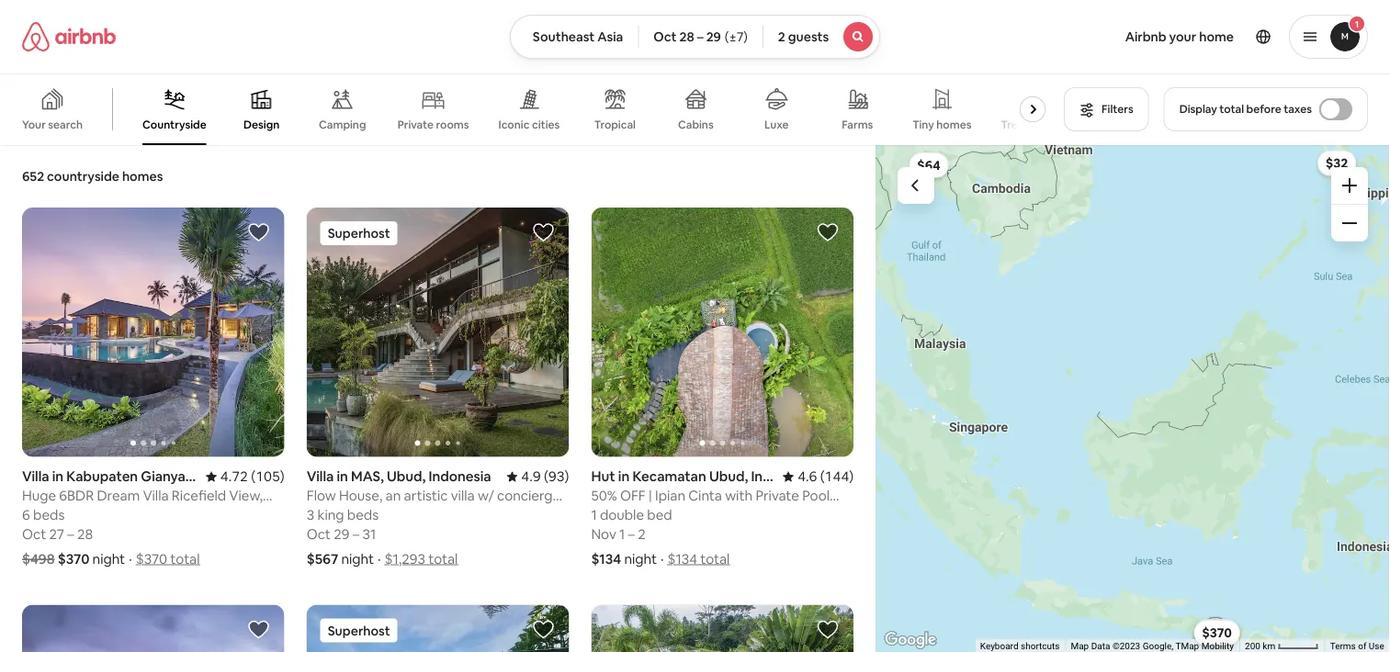 Task type: describe. For each thing, give the bounding box(es) containing it.
$38
[[1206, 625, 1229, 642]]

4.6 out of 5 average rating,  144 reviews image
[[783, 468, 854, 486]]

zoom out image
[[1343, 216, 1358, 231]]

king
[[318, 506, 344, 524]]

$134 button
[[1195, 620, 1240, 645]]

map
[[1071, 641, 1090, 652]]

your search
[[22, 118, 83, 132]]

search
[[48, 118, 83, 132]]

$71 button
[[1199, 620, 1236, 646]]

design
[[244, 118, 280, 132]]

2 inside button
[[778, 28, 786, 45]]

total for 6 beds oct 27 – 28 $498 $370 night · $370 total
[[170, 551, 200, 568]]

4.9
[[521, 468, 541, 486]]

(±7)
[[725, 28, 748, 45]]

night for $370
[[92, 551, 125, 568]]

before
[[1247, 102, 1282, 116]]

0 horizontal spatial $370
[[58, 551, 90, 568]]

villa in mas, ubud, indonesia
[[307, 468, 491, 486]]

guests
[[788, 28, 829, 45]]

nov
[[591, 526, 616, 544]]

1 horizontal spatial 28
[[680, 28, 695, 45]]

countryside
[[142, 118, 207, 132]]

use
[[1370, 641, 1385, 652]]

27
[[49, 526, 64, 544]]

add to wishlist: villa in kecamatan ubud, indonesia image
[[248, 619, 270, 641]]

home
[[1200, 28, 1234, 45]]

0 horizontal spatial $134
[[591, 551, 622, 568]]

group containing iconic cities
[[0, 74, 1061, 145]]

– inside 3 king beds oct 29 – 31 $567 night · $1,293 total
[[353, 526, 360, 544]]

oct inside search field
[[654, 28, 677, 45]]

1 horizontal spatial 1
[[619, 526, 625, 544]]

1 horizontal spatial $134
[[668, 551, 697, 568]]

keyboard
[[981, 641, 1019, 652]]

652 countryside homes
[[22, 168, 163, 185]]

shortcuts
[[1021, 641, 1060, 652]]

private
[[398, 118, 434, 132]]

add to wishlist: hut in kecamatan ubud, indonesia image
[[817, 222, 839, 244]]

– inside 1 double bed nov 1 – 2 $134 night · $134 total
[[628, 526, 635, 544]]

$193
[[1203, 625, 1231, 641]]

(144)
[[821, 468, 854, 486]]

$64
[[918, 157, 941, 174]]

southeast
[[533, 28, 595, 45]]

$32
[[1326, 155, 1349, 172]]

google,
[[1143, 641, 1174, 652]]

$193 button
[[1194, 620, 1239, 646]]

add to wishlist: villa in mas, ubud, indonesia image
[[533, 222, 555, 244]]

(93)
[[544, 468, 569, 486]]

652
[[22, 168, 44, 185]]

1 horizontal spatial $370
[[136, 551, 167, 568]]

display
[[1180, 102, 1218, 116]]

2 add to wishlist: villa in ubud, indonesia image from the left
[[817, 619, 839, 641]]

terms of use link
[[1331, 641, 1385, 652]]

tiny
[[913, 118, 934, 132]]

2 inside 1 double bed nov 1 – 2 $134 night · $134 total
[[638, 526, 646, 544]]

tiny homes
[[913, 118, 972, 132]]

filters button
[[1064, 87, 1150, 131]]

data
[[1092, 641, 1111, 652]]

rooms
[[436, 118, 469, 132]]

treehouses
[[1001, 118, 1061, 132]]

$567
[[307, 551, 338, 568]]

southeast asia button
[[510, 15, 639, 59]]

– inside search field
[[697, 28, 704, 45]]

mobility
[[1202, 641, 1235, 652]]

camping
[[319, 118, 366, 132]]

in
[[337, 468, 348, 486]]

$1,293 total button
[[385, 551, 458, 568]]

$64 button
[[909, 152, 949, 178]]

· for $134
[[661, 551, 664, 568]]

private rooms
[[398, 118, 469, 132]]

terms
[[1331, 641, 1357, 652]]

3
[[307, 506, 314, 524]]

4.6
[[798, 468, 818, 486]]

night for $134
[[624, 551, 657, 568]]

$55 button
[[1198, 620, 1237, 645]]

airbnb your home
[[1126, 28, 1234, 45]]

night for $567
[[341, 551, 374, 568]]

1 double bed nov 1 – 2 $134 night · $134 total
[[591, 506, 730, 568]]

oct 28 – 29 (±7)
[[654, 28, 748, 45]]

google image
[[881, 629, 941, 653]]

200 km button
[[1240, 640, 1325, 653]]

200
[[1246, 641, 1261, 652]]

$55
[[1206, 624, 1228, 641]]

4.72 (105)
[[220, 468, 285, 486]]

total for 1 double bed nov 1 – 2 $134 night · $134 total
[[701, 551, 730, 568]]

double
[[600, 506, 644, 524]]



Task type: locate. For each thing, give the bounding box(es) containing it.
– left (±7)
[[697, 28, 704, 45]]

2
[[778, 28, 786, 45], [638, 526, 646, 544]]

0 horizontal spatial add to wishlist: villa in ubud, indonesia image
[[533, 619, 555, 641]]

add to wishlist: villa in kabupaten gianyar, indonesia image
[[248, 222, 270, 244]]

$370
[[58, 551, 90, 568], [136, 551, 167, 568], [1203, 625, 1232, 642]]

1 horizontal spatial night
[[341, 551, 374, 568]]

– down the double
[[628, 526, 635, 544]]

indonesia
[[429, 468, 491, 486]]

3 king beds oct 29 – 31 $567 night · $1,293 total
[[307, 506, 458, 568]]

night inside 1 double bed nov 1 – 2 $134 night · $134 total
[[624, 551, 657, 568]]

0 vertical spatial 28
[[680, 28, 695, 45]]

1 button
[[1290, 15, 1369, 59]]

0 vertical spatial 29
[[706, 28, 721, 45]]

night
[[92, 551, 125, 568], [341, 551, 374, 568], [624, 551, 657, 568]]

29 down king
[[334, 526, 350, 544]]

oct down 6
[[22, 526, 46, 544]]

filters
[[1102, 102, 1134, 116]]

cities
[[532, 117, 560, 132]]

$32 button
[[1318, 150, 1357, 176]]

night down the double
[[624, 551, 657, 568]]

28 left (±7)
[[680, 28, 695, 45]]

1 horizontal spatial homes
[[937, 118, 972, 132]]

$38 button
[[1198, 621, 1237, 646]]

1 horizontal spatial oct
[[307, 526, 331, 544]]

200 km
[[1246, 641, 1278, 652]]

29 left (±7)
[[706, 28, 721, 45]]

villa
[[307, 468, 334, 486]]

4.6 (144)
[[798, 468, 854, 486]]

(105)
[[251, 468, 285, 486]]

1 horizontal spatial 29
[[706, 28, 721, 45]]

1 horizontal spatial beds
[[347, 506, 379, 524]]

0 horizontal spatial beds
[[33, 506, 65, 524]]

group
[[0, 74, 1061, 145], [22, 208, 285, 457], [307, 208, 569, 457], [591, 208, 854, 457], [22, 605, 285, 653], [307, 605, 569, 653], [591, 605, 854, 653]]

2 horizontal spatial night
[[624, 551, 657, 568]]

· inside 6 beds oct 27 – 28 $498 $370 night · $370 total
[[129, 551, 132, 568]]

night inside 3 king beds oct 29 – 31 $567 night · $1,293 total
[[341, 551, 374, 568]]

· for $370
[[129, 551, 132, 568]]

$44 button
[[1197, 621, 1237, 646]]

1 vertical spatial 28
[[77, 526, 93, 544]]

· inside 1 double bed nov 1 – 2 $134 night · $134 total
[[661, 551, 664, 568]]

$498
[[22, 551, 55, 568]]

airbnb your home link
[[1115, 17, 1245, 56]]

$370 inside button
[[1203, 625, 1232, 642]]

– inside 6 beds oct 27 – 28 $498 $370 night · $370 total
[[67, 526, 74, 544]]

airbnb
[[1126, 28, 1167, 45]]

night down '31'
[[341, 551, 374, 568]]

total for 3 king beds oct 29 – 31 $567 night · $1,293 total
[[428, 551, 458, 568]]

3 night from the left
[[624, 551, 657, 568]]

night inside 6 beds oct 27 – 28 $498 $370 night · $370 total
[[92, 551, 125, 568]]

1 inside dropdown button
[[1355, 18, 1360, 30]]

tropical
[[594, 118, 636, 132]]

0 vertical spatial homes
[[937, 118, 972, 132]]

–
[[697, 28, 704, 45], [67, 526, 74, 544], [353, 526, 360, 544], [628, 526, 635, 544]]

0 horizontal spatial oct
[[22, 526, 46, 544]]

2 guests
[[778, 28, 829, 45]]

2 guests button
[[763, 15, 881, 59]]

1
[[1355, 18, 1360, 30], [591, 506, 597, 524], [619, 526, 625, 544]]

4.72
[[220, 468, 248, 486]]

beds inside 6 beds oct 27 – 28 $498 $370 night · $370 total
[[33, 506, 65, 524]]

3 · from the left
[[661, 551, 664, 568]]

$370 button
[[1194, 620, 1241, 646]]

oct inside 6 beds oct 27 – 28 $498 $370 night · $370 total
[[22, 526, 46, 544]]

6 beds oct 27 – 28 $498 $370 night · $370 total
[[22, 506, 200, 568]]

zoom in image
[[1343, 178, 1358, 193]]

28 inside 6 beds oct 27 – 28 $498 $370 night · $370 total
[[77, 526, 93, 544]]

beds up '31'
[[347, 506, 379, 524]]

$71
[[1207, 625, 1228, 641]]

– left '31'
[[353, 526, 360, 544]]

28
[[680, 28, 695, 45], [77, 526, 93, 544]]

homes inside group
[[937, 118, 972, 132]]

luxe
[[765, 118, 789, 132]]

1 horizontal spatial add to wishlist: villa in ubud, indonesia image
[[817, 619, 839, 641]]

4.72 out of 5 average rating,  105 reviews image
[[206, 468, 285, 486]]

km
[[1263, 641, 1276, 652]]

$370 total button
[[136, 551, 200, 568]]

· left "$370 total" "button"
[[129, 551, 132, 568]]

$134
[[591, 551, 622, 568], [668, 551, 697, 568], [1203, 624, 1232, 641]]

countryside
[[47, 168, 119, 185]]

31
[[363, 526, 376, 544]]

$44
[[1206, 625, 1229, 642]]

1 for 1 double bed nov 1 – 2 $134 night · $134 total
[[591, 506, 597, 524]]

farms
[[842, 118, 873, 132]]

2 horizontal spatial 1
[[1355, 18, 1360, 30]]

None search field
[[510, 15, 881, 59]]

ubud,
[[387, 468, 426, 486]]

©2023
[[1113, 641, 1141, 652]]

1 · from the left
[[129, 551, 132, 568]]

2 beds from the left
[[347, 506, 379, 524]]

0 horizontal spatial 1
[[591, 506, 597, 524]]

0 vertical spatial 2
[[778, 28, 786, 45]]

2 horizontal spatial ·
[[661, 551, 664, 568]]

· left the $134 total button
[[661, 551, 664, 568]]

bed
[[647, 506, 672, 524]]

2 vertical spatial 1
[[619, 526, 625, 544]]

tmap
[[1176, 641, 1200, 652]]

0 horizontal spatial 28
[[77, 526, 93, 544]]

$134 total button
[[668, 551, 730, 568]]

night left "$370 total" "button"
[[92, 551, 125, 568]]

1 vertical spatial 29
[[334, 526, 350, 544]]

2 horizontal spatial $370
[[1203, 625, 1232, 642]]

of
[[1359, 641, 1367, 652]]

keyboard shortcuts button
[[981, 640, 1060, 653]]

oct down 3
[[307, 526, 331, 544]]

total inside "button"
[[1220, 102, 1245, 116]]

0 horizontal spatial night
[[92, 551, 125, 568]]

1 vertical spatial 2
[[638, 526, 646, 544]]

2 night from the left
[[341, 551, 374, 568]]

southeast asia
[[533, 28, 623, 45]]

2 · from the left
[[378, 551, 381, 568]]

none search field containing southeast asia
[[510, 15, 881, 59]]

· inside 3 king beds oct 29 – 31 $567 night · $1,293 total
[[378, 551, 381, 568]]

1 add to wishlist: villa in ubud, indonesia image from the left
[[533, 619, 555, 641]]

$1,293
[[385, 551, 425, 568]]

$134 inside button
[[1203, 624, 1232, 641]]

1 horizontal spatial ·
[[378, 551, 381, 568]]

1 for 1
[[1355, 18, 1360, 30]]

2 horizontal spatial oct
[[654, 28, 677, 45]]

2 down the double
[[638, 526, 646, 544]]

oct
[[654, 28, 677, 45], [22, 526, 46, 544], [307, 526, 331, 544]]

– right 27
[[67, 526, 74, 544]]

29 inside 3 king beds oct 29 – 31 $567 night · $1,293 total
[[334, 526, 350, 544]]

total inside 3 king beds oct 29 – 31 $567 night · $1,293 total
[[428, 551, 458, 568]]

1 beds from the left
[[33, 506, 65, 524]]

29
[[706, 28, 721, 45], [334, 526, 350, 544]]

display total before taxes button
[[1164, 87, 1369, 131]]

· left $1,293 on the bottom of page
[[378, 551, 381, 568]]

0 horizontal spatial 29
[[334, 526, 350, 544]]

0 horizontal spatial homes
[[122, 168, 163, 185]]

cabins
[[678, 118, 714, 132]]

total inside 1 double bed nov 1 – 2 $134 night · $134 total
[[701, 551, 730, 568]]

1 night from the left
[[92, 551, 125, 568]]

display total before taxes
[[1180, 102, 1312, 116]]

your
[[1170, 28, 1197, 45]]

· for $1,293
[[378, 551, 381, 568]]

terms of use
[[1331, 641, 1385, 652]]

taxes
[[1284, 102, 1312, 116]]

homes right countryside
[[122, 168, 163, 185]]

iconic cities
[[499, 117, 560, 132]]

oct inside 3 king beds oct 29 – 31 $567 night · $1,293 total
[[307, 526, 331, 544]]

1 vertical spatial homes
[[122, 168, 163, 185]]

1 vertical spatial 1
[[591, 506, 597, 524]]

total inside 6 beds oct 27 – 28 $498 $370 night · $370 total
[[170, 551, 200, 568]]

profile element
[[903, 0, 1369, 74]]

map data ©2023 google, tmap mobility
[[1071, 641, 1235, 652]]

mas,
[[351, 468, 384, 486]]

1 horizontal spatial 2
[[778, 28, 786, 45]]

your
[[22, 118, 46, 132]]

0 horizontal spatial 2
[[638, 526, 646, 544]]

2 left guests
[[778, 28, 786, 45]]

0 vertical spatial 1
[[1355, 18, 1360, 30]]

google map
showing 33 stays. region
[[876, 145, 1391, 653]]

4.9 out of 5 average rating,  93 reviews image
[[507, 468, 569, 486]]

homes right tiny
[[937, 118, 972, 132]]

beds up 27
[[33, 506, 65, 524]]

2 horizontal spatial $134
[[1203, 624, 1232, 641]]

asia
[[598, 28, 623, 45]]

oct right asia
[[654, 28, 677, 45]]

add to wishlist: villa in ubud, indonesia image
[[533, 619, 555, 641], [817, 619, 839, 641]]

iconic
[[499, 117, 530, 132]]

total
[[1220, 102, 1245, 116], [170, 551, 200, 568], [428, 551, 458, 568], [701, 551, 730, 568]]

beds inside 3 king beds oct 29 – 31 $567 night · $1,293 total
[[347, 506, 379, 524]]

6
[[22, 506, 30, 524]]

4.9 (93)
[[521, 468, 569, 486]]

0 horizontal spatial ·
[[129, 551, 132, 568]]

·
[[129, 551, 132, 568], [378, 551, 381, 568], [661, 551, 664, 568]]

28 right 27
[[77, 526, 93, 544]]



Task type: vqa. For each thing, say whether or not it's contained in the screenshot.
right a
no



